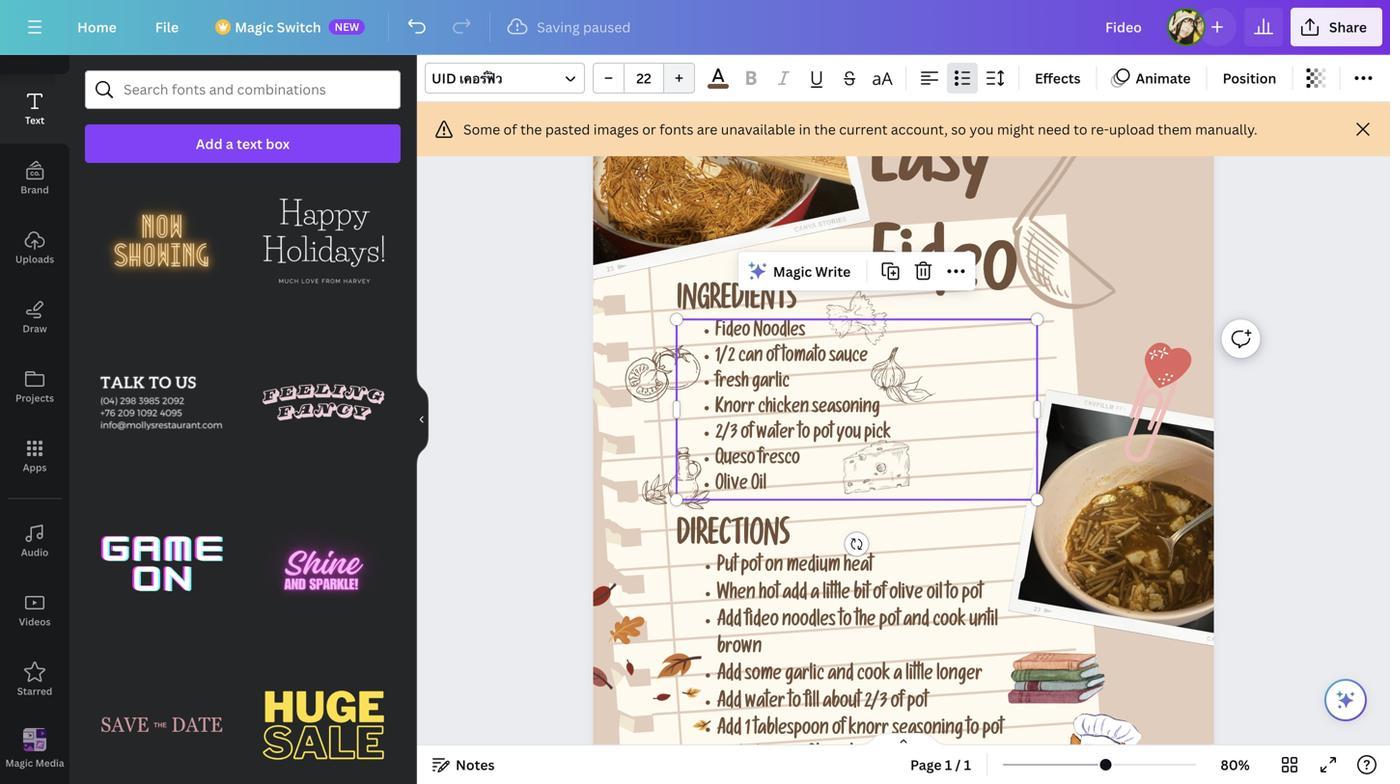 Task type: describe. For each thing, give the bounding box(es) containing it.
can inside put pot on medium heat when hot add a little bit of olive oil to pot add fideo noodles to the pot and cook until brown add some garlic and cook a little longer add water to fill about 2/3 of pot add 1 tablespoon of knorr seasoning to pot and 1/2 can of tomato sauce
[[771, 749, 796, 769]]

put
[[717, 558, 738, 579]]

80% button
[[1204, 750, 1267, 781]]

2/3 inside knorr chicken seasoning 2/3 of water to pot you pick queso fresco olive oil
[[715, 426, 738, 445]]

position button
[[1215, 63, 1284, 94]]

uid เคอร์ฟิว button
[[425, 63, 585, 94]]

pick
[[864, 426, 891, 445]]

olive
[[715, 477, 748, 497]]

ingredients
[[677, 288, 797, 319]]

Design title text field
[[1090, 8, 1159, 46]]

magic write button
[[742, 256, 858, 287]]

you inside knorr chicken seasoning 2/3 of water to pot you pick queso fresco olive oil
[[837, 426, 861, 445]]

so
[[951, 120, 966, 139]]

might
[[997, 120, 1034, 139]]

0 horizontal spatial group
[[85, 152, 239, 318]]

seasoning inside put pot on medium heat when hot add a little bit of olive oil to pot add fideo noodles to the pot and cook until brown add some garlic and cook a little longer add water to fill about 2/3 of pot add 1 tablespoon of knorr seasoning to pot and 1/2 can of tomato sauce
[[892, 721, 963, 742]]

1 horizontal spatial little
[[906, 667, 933, 687]]

saving paused
[[537, 18, 631, 36]]

brand button
[[0, 144, 70, 213]]

เคอร์ฟิว
[[460, 69, 503, 87]]

tomato inside fideo noodles 1/2 can of tomato sauce
[[782, 349, 826, 368]]

media
[[35, 757, 64, 770]]

pot right show pages image
[[983, 721, 1003, 742]]

page
[[910, 756, 942, 775]]

knorr
[[849, 721, 889, 742]]

of inside fideo noodles 1/2 can of tomato sauce
[[766, 349, 779, 368]]

magic for magic media
[[5, 757, 33, 770]]

or
[[642, 120, 656, 139]]

1 horizontal spatial the
[[814, 120, 836, 139]]

fideo for fideo noodles 1/2 can of tomato sauce
[[715, 323, 750, 343]]

projects
[[15, 392, 54, 405]]

some of the pasted images or fonts are unavailable in the current account, so you might need to re-upload them manually.
[[463, 120, 1258, 139]]

videos
[[19, 616, 51, 629]]

apps button
[[0, 422, 70, 491]]

a inside button
[[226, 135, 233, 153]]

starred button
[[0, 646, 70, 715]]

images
[[594, 120, 639, 139]]

1 inside put pot on medium heat when hot add a little bit of olive oil to pot add fideo noodles to the pot and cook until brown add some garlic and cook a little longer add water to fill about 2/3 of pot add 1 tablespoon of knorr seasoning to pot and 1/2 can of tomato sauce
[[745, 721, 750, 742]]

home link
[[62, 8, 132, 46]]

magic media
[[5, 757, 64, 770]]

effects button
[[1027, 63, 1089, 94]]

audio button
[[0, 507, 70, 576]]

2/3 inside put pot on medium heat when hot add a little bit of olive oil to pot add fideo noodles to the pot and cook until brown add some garlic and cook a little longer add water to fill about 2/3 of pot add 1 tablespoon of knorr seasoning to pot and 1/2 can of tomato sauce
[[864, 694, 887, 714]]

uid
[[432, 69, 456, 87]]

them
[[1158, 120, 1192, 139]]

knorr chicken seasoning 2/3 of water to pot you pick queso fresco olive oil
[[715, 400, 891, 497]]

longer
[[937, 667, 983, 687]]

0 horizontal spatial little
[[823, 586, 850, 606]]

2 horizontal spatial group
[[593, 63, 695, 94]]

magic media button
[[0, 715, 70, 785]]

hot
[[759, 586, 779, 606]]

about
[[823, 694, 861, 714]]

heat
[[844, 558, 873, 579]]

pasted
[[545, 120, 590, 139]]

new
[[335, 19, 359, 34]]

pot inside knorr chicken seasoning 2/3 of water to pot you pick queso fresco olive oil
[[813, 426, 833, 445]]

re-
[[1091, 120, 1109, 139]]

medium
[[787, 558, 840, 579]]

effects
[[1035, 69, 1081, 87]]

draw button
[[0, 283, 70, 352]]

brand
[[21, 183, 49, 196]]

garlic inside put pot on medium heat when hot add a little bit of olive oil to pot add fideo noodles to the pot and cook until brown add some garlic and cook a little longer add water to fill about 2/3 of pot add 1 tablespoon of knorr seasoning to pot and 1/2 can of tomato sauce
[[785, 667, 824, 687]]

add inside "add a text box" button
[[196, 135, 223, 153]]

noodles
[[782, 613, 836, 633]]

main menu bar
[[0, 0, 1390, 55]]

knorr
[[715, 400, 755, 420]]

starred
[[17, 685, 52, 698]]

of right bit
[[873, 586, 886, 606]]

to right noodles
[[839, 613, 852, 633]]

0 vertical spatial cook
[[933, 613, 966, 633]]

fresh garlic
[[715, 375, 790, 394]]

to left fill
[[788, 694, 801, 714]]

write
[[815, 262, 851, 281]]

some
[[463, 120, 500, 139]]

2 vertical spatial a
[[894, 667, 902, 687]]

olive oil hand drawn image
[[642, 448, 711, 510]]

apps
[[23, 461, 47, 475]]

/
[[955, 756, 961, 775]]

fideo for fideo
[[871, 238, 1018, 319]]

notes
[[456, 756, 495, 775]]

pot up show pages image
[[907, 694, 928, 714]]

1/2 inside put pot on medium heat when hot add a little bit of olive oil to pot add fideo noodles to the pot and cook until brown add some garlic and cook a little longer add water to fill about 2/3 of pot add 1 tablespoon of knorr seasoning to pot and 1/2 can of tomato sauce
[[746, 749, 767, 769]]

hide image
[[416, 374, 429, 466]]

the inside put pot on medium heat when hot add a little bit of olive oil to pot add fideo noodles to the pot and cook until brown add some garlic and cook a little longer add water to fill about 2/3 of pot add 1 tablespoon of knorr seasoning to pot and 1/2 can of tomato sauce
[[855, 613, 876, 633]]

fresh
[[715, 375, 749, 394]]

easy
[[871, 129, 995, 210]]

need
[[1038, 120, 1070, 139]]

tomato inside put pot on medium heat when hot add a little bit of olive oil to pot add fideo noodles to the pot and cook until brown add some garlic and cook a little longer add water to fill about 2/3 of pot add 1 tablespoon of knorr seasoning to pot and 1/2 can of tomato sauce
[[816, 749, 862, 769]]

to up page 1 / 1
[[967, 721, 979, 742]]

are
[[697, 120, 718, 139]]

fonts
[[660, 120, 694, 139]]

text button
[[0, 74, 70, 144]]

animate button
[[1105, 63, 1199, 94]]

water inside put pot on medium heat when hot add a little bit of olive oil to pot add fideo noodles to the pot and cook until brown add some garlic and cook a little longer add water to fill about 2/3 of pot add 1 tablespoon of knorr seasoning to pot and 1/2 can of tomato sauce
[[745, 694, 785, 714]]

fideo
[[745, 613, 779, 633]]

elements button
[[0, 5, 70, 74]]

paused
[[583, 18, 631, 36]]

magic write
[[773, 262, 851, 281]]



Task type: locate. For each thing, give the bounding box(es) containing it.
0 vertical spatial sauce
[[829, 349, 868, 368]]

2 vertical spatial magic
[[5, 757, 33, 770]]

1 vertical spatial 2/3
[[864, 694, 887, 714]]

brown
[[717, 640, 762, 660]]

1 left tablespoon
[[745, 721, 750, 742]]

1 vertical spatial little
[[906, 667, 933, 687]]

you left the pick
[[837, 426, 861, 445]]

0 horizontal spatial cook
[[857, 667, 890, 687]]

2 horizontal spatial the
[[855, 613, 876, 633]]

account,
[[891, 120, 948, 139]]

draw
[[23, 322, 47, 335]]

tablespoon
[[754, 721, 829, 742]]

bit
[[854, 586, 870, 606]]

1 vertical spatial fideo
[[715, 323, 750, 343]]

0 horizontal spatial magic
[[5, 757, 33, 770]]

1 left /
[[945, 756, 952, 775]]

pot down olive
[[879, 613, 900, 633]]

2 horizontal spatial 1
[[964, 756, 971, 775]]

0 horizontal spatial seasoning
[[812, 400, 880, 420]]

share button
[[1291, 8, 1382, 46]]

chicken
[[758, 400, 809, 420]]

seasoning up the pick
[[812, 400, 880, 420]]

audio
[[21, 546, 49, 559]]

garlic
[[752, 375, 790, 394], [785, 667, 824, 687]]

1 horizontal spatial group
[[247, 152, 401, 318]]

projects button
[[0, 352, 70, 422]]

little left bit
[[823, 586, 850, 606]]

1 right /
[[964, 756, 971, 775]]

pot
[[813, 426, 833, 445], [741, 558, 762, 579], [962, 586, 983, 606], [879, 613, 900, 633], [907, 694, 928, 714], [983, 721, 1003, 742]]

sauce down show pages image
[[866, 749, 906, 769]]

1 horizontal spatial 2/3
[[864, 694, 887, 714]]

magic for magic switch
[[235, 18, 274, 36]]

animate
[[1136, 69, 1191, 87]]

little left longer
[[906, 667, 933, 687]]

0 horizontal spatial fideo
[[715, 323, 750, 343]]

of inside knorr chicken seasoning 2/3 of water to pot you pick queso fresco olive oil
[[741, 426, 753, 445]]

2/3
[[715, 426, 738, 445], [864, 694, 887, 714]]

1 vertical spatial seasoning
[[892, 721, 963, 742]]

file
[[155, 18, 179, 36]]

1 horizontal spatial seasoning
[[892, 721, 963, 742]]

garlic up chicken
[[752, 375, 790, 394]]

1 vertical spatial a
[[811, 586, 819, 606]]

2/3 up knorr
[[864, 694, 887, 714]]

to left re-
[[1074, 120, 1088, 139]]

laddle icon image
[[941, 0, 1283, 336]]

0 horizontal spatial 1
[[745, 721, 750, 742]]

fideo
[[871, 238, 1018, 319], [715, 323, 750, 343]]

0 horizontal spatial and
[[717, 749, 743, 769]]

water inside knorr chicken seasoning 2/3 of water to pot you pick queso fresco olive oil
[[757, 426, 795, 445]]

magic left switch
[[235, 18, 274, 36]]

seasoning inside knorr chicken seasoning 2/3 of water to pot you pick queso fresco olive oil
[[812, 400, 880, 420]]

pot up until
[[962, 586, 983, 606]]

tomato down noodles
[[782, 349, 826, 368]]

0 vertical spatial and
[[904, 613, 929, 633]]

2 horizontal spatial magic
[[773, 262, 812, 281]]

1 vertical spatial magic
[[773, 262, 812, 281]]

1 horizontal spatial can
[[771, 749, 796, 769]]

uid เคอร์ฟิว
[[432, 69, 503, 87]]

magic for magic write
[[773, 262, 812, 281]]

0 vertical spatial seasoning
[[812, 400, 880, 420]]

0 vertical spatial little
[[823, 586, 850, 606]]

oil
[[927, 586, 943, 606]]

put pot on medium heat when hot add a little bit of olive oil to pot add fideo noodles to the pot and cook until brown add some garlic and cook a little longer add water to fill about 2/3 of pot add 1 tablespoon of knorr seasoning to pot and 1/2 can of tomato sauce
[[717, 558, 1003, 769]]

2 vertical spatial and
[[717, 749, 743, 769]]

#725039 image
[[708, 84, 729, 89], [708, 84, 729, 89]]

a left text
[[226, 135, 233, 153]]

switch
[[277, 18, 321, 36]]

to down chicken
[[798, 426, 810, 445]]

1 vertical spatial garlic
[[785, 667, 824, 687]]

0 vertical spatial magic
[[235, 18, 274, 36]]

1 horizontal spatial cook
[[933, 613, 966, 633]]

1 horizontal spatial 1
[[945, 756, 952, 775]]

tomato
[[782, 349, 826, 368], [816, 749, 862, 769]]

1 horizontal spatial fideo
[[871, 238, 1018, 319]]

the down bit
[[855, 613, 876, 633]]

sauce down farfalle pasta illustration image
[[829, 349, 868, 368]]

2 horizontal spatial and
[[904, 613, 929, 633]]

sauce
[[829, 349, 868, 368], [866, 749, 906, 769]]

1 vertical spatial water
[[745, 694, 785, 714]]

0 horizontal spatial a
[[226, 135, 233, 153]]

tomato down knorr
[[816, 749, 862, 769]]

1 horizontal spatial 1/2
[[746, 749, 767, 769]]

0 horizontal spatial can
[[738, 349, 763, 368]]

elements
[[13, 44, 57, 57]]

0 vertical spatial 1/2
[[715, 349, 735, 368]]

uploads
[[15, 253, 54, 266]]

1 vertical spatial 1/2
[[746, 749, 767, 769]]

seasoning
[[812, 400, 880, 420], [892, 721, 963, 742]]

2/3 down knorr
[[715, 426, 738, 445]]

seasoning up the page
[[892, 721, 963, 742]]

water down some
[[745, 694, 785, 714]]

to
[[1074, 120, 1088, 139], [798, 426, 810, 445], [946, 586, 959, 606], [839, 613, 852, 633], [788, 694, 801, 714], [967, 721, 979, 742]]

1 horizontal spatial and
[[828, 667, 854, 687]]

0 vertical spatial can
[[738, 349, 763, 368]]

1 horizontal spatial a
[[811, 586, 819, 606]]

1/2 down tablespoon
[[746, 749, 767, 769]]

unavailable
[[721, 120, 796, 139]]

text
[[237, 135, 263, 153]]

water up fresco on the right of the page
[[757, 426, 795, 445]]

sauce inside fideo noodles 1/2 can of tomato sauce
[[829, 349, 868, 368]]

add a text box button
[[85, 125, 401, 163]]

can down tablespoon
[[771, 749, 796, 769]]

box
[[266, 135, 290, 153]]

noodles
[[754, 323, 805, 343]]

fresco
[[758, 452, 800, 471]]

1
[[745, 721, 750, 742], [945, 756, 952, 775], [964, 756, 971, 775]]

group
[[593, 63, 695, 94], [85, 152, 239, 318], [247, 152, 401, 318]]

in
[[799, 120, 811, 139]]

0 vertical spatial water
[[757, 426, 795, 445]]

videos button
[[0, 576, 70, 646]]

a right add
[[811, 586, 819, 606]]

cook down the oil
[[933, 613, 966, 633]]

olive
[[889, 586, 923, 606]]

of down noodles
[[766, 349, 779, 368]]

0 vertical spatial a
[[226, 135, 233, 153]]

0 vertical spatial you
[[970, 120, 994, 139]]

canva assistant image
[[1334, 689, 1357, 712]]

magic switch
[[235, 18, 321, 36]]

0 vertical spatial garlic
[[752, 375, 790, 394]]

of down tablespoon
[[800, 749, 813, 769]]

0 horizontal spatial the
[[520, 120, 542, 139]]

the right the in on the top right
[[814, 120, 836, 139]]

saving paused status
[[498, 15, 640, 39]]

1/2 up fresh
[[715, 349, 735, 368]]

a left longer
[[894, 667, 902, 687]]

sauce inside put pot on medium heat when hot add a little bit of olive oil to pot add fideo noodles to the pot and cook until brown add some garlic and cook a little longer add water to fill about 2/3 of pot add 1 tablespoon of knorr seasoning to pot and 1/2 can of tomato sauce
[[866, 749, 906, 769]]

0 vertical spatial tomato
[[782, 349, 826, 368]]

2 horizontal spatial a
[[894, 667, 902, 687]]

notes button
[[425, 750, 502, 781]]

0 vertical spatial 2/3
[[715, 426, 738, 445]]

can up fresh garlic on the right of page
[[738, 349, 763, 368]]

you
[[970, 120, 994, 139], [837, 426, 861, 445]]

manually.
[[1195, 120, 1258, 139]]

add
[[783, 586, 807, 606]]

fill
[[804, 694, 819, 714]]

page 1 / 1
[[910, 756, 971, 775]]

1 vertical spatial sauce
[[866, 749, 906, 769]]

share
[[1329, 18, 1367, 36]]

queso
[[715, 452, 755, 471]]

little
[[823, 586, 850, 606], [906, 667, 933, 687]]

water
[[757, 426, 795, 445], [745, 694, 785, 714]]

you right so
[[970, 120, 994, 139]]

1 vertical spatial you
[[837, 426, 861, 445]]

add a text box
[[196, 135, 290, 153]]

show pages image
[[857, 733, 950, 748]]

pot left the pick
[[813, 426, 833, 445]]

some
[[745, 667, 782, 687]]

the left pasted
[[520, 120, 542, 139]]

garlic up fill
[[785, 667, 824, 687]]

oil
[[751, 477, 767, 497]]

0 horizontal spatial you
[[837, 426, 861, 445]]

1 vertical spatial cook
[[857, 667, 890, 687]]

of up queso
[[741, 426, 753, 445]]

1 vertical spatial can
[[771, 749, 796, 769]]

1 horizontal spatial magic
[[235, 18, 274, 36]]

of up show pages image
[[891, 694, 904, 714]]

pot left on
[[741, 558, 762, 579]]

magic inside main menu bar
[[235, 18, 274, 36]]

1 vertical spatial tomato
[[816, 749, 862, 769]]

home
[[77, 18, 117, 36]]

file button
[[140, 8, 194, 46]]

of down about
[[832, 721, 845, 742]]

on
[[765, 558, 783, 579]]

add
[[196, 135, 223, 153], [717, 613, 742, 633], [717, 667, 742, 687], [717, 694, 742, 714], [717, 721, 742, 742]]

uploads button
[[0, 213, 70, 283]]

cook up about
[[857, 667, 890, 687]]

upload
[[1109, 120, 1155, 139]]

1/2 inside fideo noodles 1/2 can of tomato sauce
[[715, 349, 735, 368]]

1 vertical spatial and
[[828, 667, 854, 687]]

cook
[[933, 613, 966, 633], [857, 667, 890, 687]]

fideo inside fideo noodles 1/2 can of tomato sauce
[[715, 323, 750, 343]]

to inside knorr chicken seasoning 2/3 of water to pot you pick queso fresco olive oil
[[798, 426, 810, 445]]

magic left media
[[5, 757, 33, 770]]

magic left write at the top of the page
[[773, 262, 812, 281]]

0 horizontal spatial 1/2
[[715, 349, 735, 368]]

80%
[[1221, 756, 1250, 775]]

text
[[25, 114, 45, 127]]

farfalle pasta illustration image
[[826, 291, 887, 345]]

saving
[[537, 18, 580, 36]]

Search fonts and combinations search field
[[124, 71, 362, 108]]

0 horizontal spatial 2/3
[[715, 426, 738, 445]]

– – number field
[[630, 69, 657, 87]]

of right some
[[504, 120, 517, 139]]

can inside fideo noodles 1/2 can of tomato sauce
[[738, 349, 763, 368]]

to right the oil
[[946, 586, 959, 606]]

0 vertical spatial fideo
[[871, 238, 1018, 319]]

1 horizontal spatial you
[[970, 120, 994, 139]]

when
[[717, 586, 756, 606]]

position
[[1223, 69, 1277, 87]]



Task type: vqa. For each thing, say whether or not it's contained in the screenshot.
work
no



